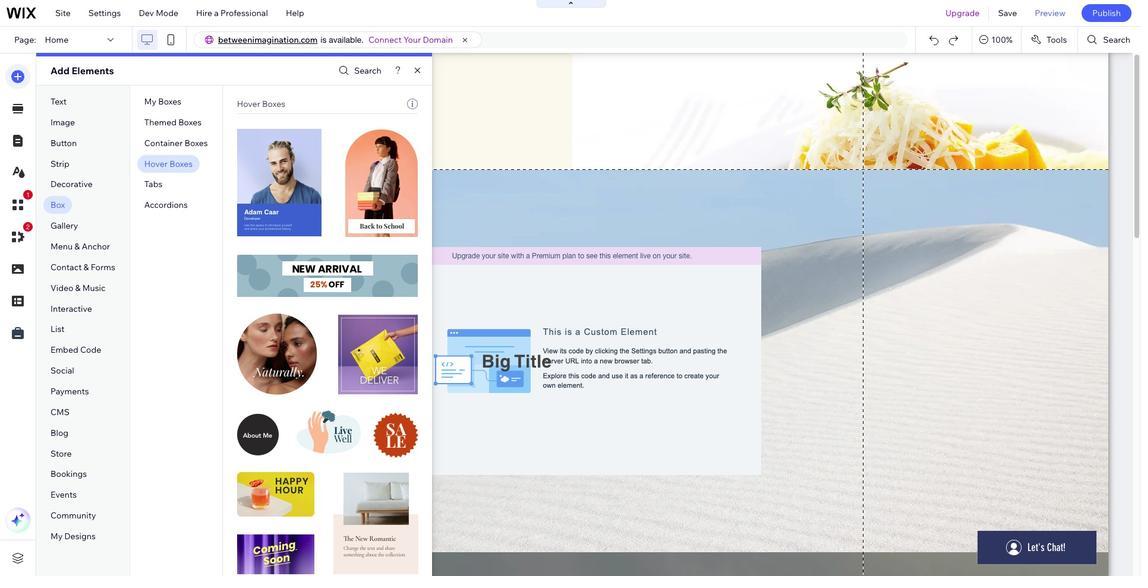 Task type: describe. For each thing, give the bounding box(es) containing it.
cms
[[51, 407, 70, 418]]

music
[[83, 283, 106, 294]]

publish
[[1093, 8, 1121, 18]]

home
[[45, 34, 69, 45]]

connect
[[369, 34, 402, 45]]

& for video
[[75, 283, 81, 294]]

embed
[[51, 345, 78, 356]]

events
[[51, 490, 77, 501]]

my for my designs
[[51, 531, 63, 542]]

1 vertical spatial hover
[[144, 158, 168, 169]]

blog
[[51, 428, 68, 439]]

strip
[[51, 158, 69, 169]]

is available. connect your domain
[[321, 34, 453, 45]]

upgrade
[[946, 8, 980, 18]]

embed code
[[51, 345, 101, 356]]

container
[[144, 138, 183, 148]]

themed boxes
[[144, 117, 202, 128]]

dev mode
[[139, 8, 178, 18]]

1 vertical spatial search
[[354, 65, 381, 76]]

video & music
[[51, 283, 106, 294]]

menu & anchor
[[51, 241, 110, 252]]

site
[[55, 8, 71, 18]]

is
[[321, 35, 327, 45]]

0 vertical spatial search
[[1104, 34, 1131, 45]]

tabs
[[144, 179, 162, 190]]

0 vertical spatial hover
[[237, 99, 260, 109]]

code
[[80, 345, 101, 356]]

decorative
[[51, 179, 93, 190]]

anchor
[[82, 241, 110, 252]]

text
[[51, 96, 67, 107]]

1 button
[[5, 190, 33, 218]]

save button
[[989, 0, 1026, 26]]

your
[[404, 34, 421, 45]]

interactive
[[51, 304, 92, 314]]

menu
[[51, 241, 73, 252]]

image
[[51, 117, 75, 128]]

1
[[26, 191, 30, 199]]

add
[[51, 65, 69, 77]]

themed
[[144, 117, 177, 128]]

2 button
[[5, 222, 33, 250]]

mode
[[156, 8, 178, 18]]

1 vertical spatial hover boxes
[[144, 158, 193, 169]]

forms
[[91, 262, 115, 273]]

list
[[51, 324, 65, 335]]

elements
[[72, 65, 114, 77]]

save
[[998, 8, 1017, 18]]

hire
[[196, 8, 212, 18]]

my for my boxes
[[144, 96, 156, 107]]

a
[[214, 8, 219, 18]]

preview button
[[1026, 0, 1075, 26]]

100% button
[[973, 27, 1021, 53]]



Task type: locate. For each thing, give the bounding box(es) containing it.
2
[[26, 224, 30, 231]]

available.
[[329, 35, 364, 45]]

add elements
[[51, 65, 114, 77]]

settings
[[88, 8, 121, 18]]

search
[[1104, 34, 1131, 45], [354, 65, 381, 76]]

2 vertical spatial &
[[75, 283, 81, 294]]

0 vertical spatial my
[[144, 96, 156, 107]]

payments
[[51, 386, 89, 397]]

0 vertical spatial &
[[75, 241, 80, 252]]

box
[[51, 200, 65, 211]]

0 horizontal spatial hover boxes
[[144, 158, 193, 169]]

tools button
[[1022, 27, 1078, 53]]

boxes
[[158, 96, 181, 107], [262, 99, 285, 109], [178, 117, 202, 128], [185, 138, 208, 148], [170, 158, 193, 169]]

contact
[[51, 262, 82, 273]]

& left forms
[[84, 262, 89, 273]]

1 horizontal spatial search
[[1104, 34, 1131, 45]]

1 vertical spatial &
[[84, 262, 89, 273]]

search down 'connect'
[[354, 65, 381, 76]]

1 horizontal spatial my
[[144, 96, 156, 107]]

dev
[[139, 8, 154, 18]]

bookings
[[51, 469, 87, 480]]

my boxes
[[144, 96, 181, 107]]

1 vertical spatial my
[[51, 531, 63, 542]]

0 vertical spatial search button
[[1079, 27, 1141, 53]]

button
[[51, 138, 77, 148]]

my left designs on the left bottom
[[51, 531, 63, 542]]

hover
[[237, 99, 260, 109], [144, 158, 168, 169]]

tools
[[1047, 34, 1067, 45]]

video
[[51, 283, 73, 294]]

container boxes
[[144, 138, 208, 148]]

designs
[[64, 531, 96, 542]]

0 vertical spatial hover boxes
[[237, 99, 285, 109]]

1 horizontal spatial search button
[[1079, 27, 1141, 53]]

contact & forms
[[51, 262, 115, 273]]

& for contact
[[84, 262, 89, 273]]

betweenimagination.com
[[218, 34, 318, 45]]

100%
[[992, 34, 1013, 45]]

& for menu
[[75, 241, 80, 252]]

1 vertical spatial search button
[[336, 62, 381, 79]]

accordions
[[144, 200, 188, 211]]

0 horizontal spatial search button
[[336, 62, 381, 79]]

0 horizontal spatial hover
[[144, 158, 168, 169]]

search button down "available."
[[336, 62, 381, 79]]

search down 'publish' button
[[1104, 34, 1131, 45]]

professional
[[221, 8, 268, 18]]

search button down publish
[[1079, 27, 1141, 53]]

&
[[75, 241, 80, 252], [84, 262, 89, 273], [75, 283, 81, 294]]

0 horizontal spatial search
[[354, 65, 381, 76]]

gallery
[[51, 221, 78, 231]]

preview
[[1035, 8, 1066, 18]]

& right menu
[[75, 241, 80, 252]]

my up themed
[[144, 96, 156, 107]]

my
[[144, 96, 156, 107], [51, 531, 63, 542]]

& right video
[[75, 283, 81, 294]]

publish button
[[1082, 4, 1132, 22]]

1 horizontal spatial hover boxes
[[237, 99, 285, 109]]

store
[[51, 449, 72, 459]]

social
[[51, 366, 74, 376]]

0 horizontal spatial my
[[51, 531, 63, 542]]

1 horizontal spatial hover
[[237, 99, 260, 109]]

my designs
[[51, 531, 96, 542]]

community
[[51, 511, 96, 521]]

hire a professional
[[196, 8, 268, 18]]

domain
[[423, 34, 453, 45]]

help
[[286, 8, 304, 18]]

hover boxes
[[237, 99, 285, 109], [144, 158, 193, 169]]

search button
[[1079, 27, 1141, 53], [336, 62, 381, 79]]



Task type: vqa. For each thing, say whether or not it's contained in the screenshot.
'Wix Members Area logo'
no



